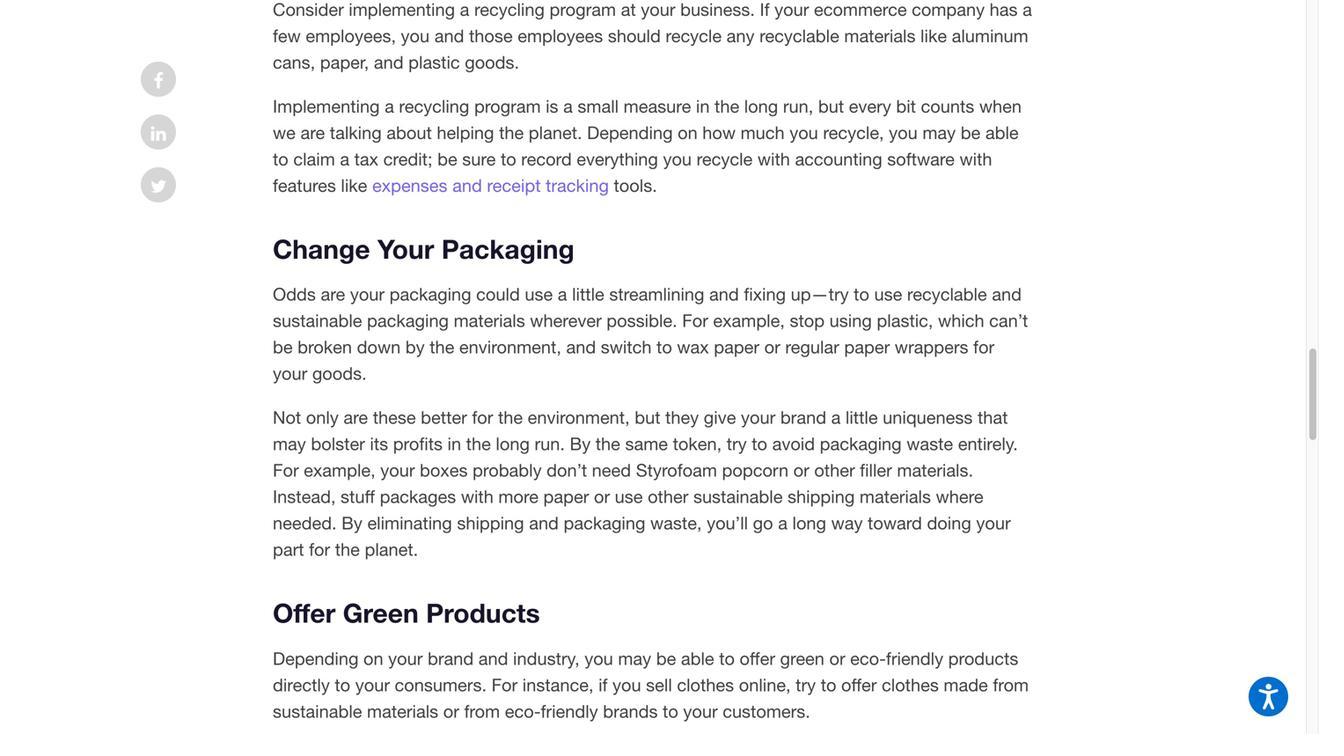 Task type: locate. For each thing, give the bounding box(es) containing it.
program up employees
[[550, 0, 616, 20]]

0 horizontal spatial for
[[273, 460, 299, 481]]

1 vertical spatial recycle
[[697, 149, 753, 169]]

sustainable
[[273, 310, 362, 331], [694, 487, 783, 507], [273, 701, 362, 722]]

are up the bolster
[[344, 407, 368, 428]]

1 horizontal spatial in
[[696, 96, 710, 117]]

recycle down how
[[697, 149, 753, 169]]

friendly
[[887, 648, 944, 669], [541, 701, 598, 722]]

planet. down is
[[529, 122, 582, 143]]

materials down could
[[454, 310, 525, 331]]

2 horizontal spatial for
[[974, 337, 995, 358]]

is
[[546, 96, 559, 117]]

your right the at
[[641, 0, 676, 20]]

1 vertical spatial environment,
[[528, 407, 630, 428]]

brand up "consumers."
[[428, 648, 474, 669]]

2 horizontal spatial may
[[923, 122, 956, 143]]

sustainable inside depending on your brand and industry, you may be able to offer green or eco-friendly products directly to your consumers. for instance, if you sell clothes online, try to offer clothes made from sustainable materials or from eco-friendly brands to your customers.
[[273, 701, 362, 722]]

recyclable inside consider implementing a recycling program at your business. if your ecommerce company has a few employees, you and those employees should recycle any recyclable materials like aluminum cans, paper, and plastic goods.
[[760, 25, 840, 46]]

recycling up those
[[475, 0, 545, 20]]

environment, inside not only are these better for the environment, but they give your brand a little uniqueness that may bolster its profits in the long run. by the same token, try to avoid packaging waste entirely. for example, your boxes probably don't need styrofoam popcorn or other filler materials. instead, stuff packages with more paper or use other sustainable shipping materials where needed. by eliminating shipping and packaging waste, you'll go a long way toward doing your part for the planet.
[[528, 407, 630, 428]]

program
[[550, 0, 616, 20], [475, 96, 541, 117]]

1 vertical spatial but
[[635, 407, 661, 428]]

environment,
[[460, 337, 562, 358], [528, 407, 630, 428]]

from down products
[[993, 675, 1029, 695]]

recycling up 'about' at left top
[[399, 96, 470, 117]]

1 horizontal spatial other
[[815, 460, 855, 481]]

to down we
[[273, 149, 289, 169]]

or left regular
[[765, 337, 781, 358]]

0 horizontal spatial brand
[[428, 648, 474, 669]]

be down counts
[[961, 122, 981, 143]]

by down 'stuff'
[[342, 513, 363, 534]]

1 horizontal spatial may
[[618, 648, 652, 669]]

consider implementing a recycling program at your business. if your ecommerce company has a few employees, you and those employees should recycle any recyclable materials like aluminum cans, paper, and plastic goods.
[[273, 0, 1033, 73]]

for up wax
[[683, 310, 709, 331]]

are right 'odds'
[[321, 284, 345, 305]]

ecommerce
[[814, 0, 907, 20]]

depending on your brand and industry, you may be able to offer green or eco-friendly products directly to your consumers. for instance, if you sell clothes online, try to offer clothes made from sustainable materials or from eco-friendly brands to your customers.
[[273, 648, 1029, 722]]

1 horizontal spatial but
[[819, 96, 844, 117]]

1 horizontal spatial for
[[472, 407, 493, 428]]

try
[[727, 434, 747, 454], [796, 675, 816, 695]]

little inside odds are your packaging could use a little streamlining and fixing up—try to use recyclable and sustainable packaging materials wherever possible. for example, stop using plastic, which can't be broken down by the environment, and switch to wax paper or regular paper wrappers for your goods.
[[572, 284, 605, 305]]

in up how
[[696, 96, 710, 117]]

stop
[[790, 310, 825, 331]]

clothes right sell
[[677, 675, 734, 695]]

about
[[387, 122, 432, 143]]

0 horizontal spatial recyclable
[[760, 25, 840, 46]]

1 horizontal spatial on
[[678, 122, 698, 143]]

to down green
[[821, 675, 837, 695]]

a inside odds are your packaging could use a little streamlining and fixing up—try to use recyclable and sustainable packaging materials wherever possible. for example, stop using plastic, which can't be broken down by the environment, and switch to wax paper or regular paper wrappers for your goods.
[[558, 284, 567, 305]]

1 horizontal spatial recycling
[[475, 0, 545, 20]]

paper down using on the top right of page
[[845, 337, 890, 358]]

toward
[[868, 513, 923, 534]]

1 vertical spatial recycling
[[399, 96, 470, 117]]

recyclable down the if
[[760, 25, 840, 46]]

example, down the bolster
[[304, 460, 376, 481]]

recycle inside implementing a recycling program is a small measure in the long run, but every bit counts when we are talking about helping the planet. depending on how much you recycle, you may be able to claim a tax credit; be sure to record everything you recycle with accounting software with features like
[[697, 149, 753, 169]]

on inside depending on your brand and industry, you may be able to offer green or eco-friendly products directly to your consumers. for instance, if you sell clothes online, try to offer clothes made from sustainable materials or from eco-friendly brands to your customers.
[[364, 648, 384, 669]]

but right run,
[[819, 96, 844, 117]]

2 vertical spatial long
[[793, 513, 827, 534]]

0 vertical spatial on
[[678, 122, 698, 143]]

sustainable up the you'll on the bottom right of page
[[694, 487, 783, 507]]

in inside implementing a recycling program is a small measure in the long run, but every bit counts when we are talking about helping the planet. depending on how much you recycle, you may be able to claim a tax credit; be sure to record everything you recycle with accounting software with features like
[[696, 96, 710, 117]]

materials up toward
[[860, 487, 931, 507]]

a up wherever
[[558, 284, 567, 305]]

are up claim
[[301, 122, 325, 143]]

for right better
[[472, 407, 493, 428]]

down
[[357, 337, 401, 358]]

paper right wax
[[714, 337, 760, 358]]

regular
[[786, 337, 840, 358]]

by
[[406, 337, 425, 358]]

1 horizontal spatial clothes
[[882, 675, 939, 695]]

which
[[939, 310, 985, 331]]

0 vertical spatial recyclable
[[760, 25, 840, 46]]

0 vertical spatial offer
[[740, 648, 776, 669]]

your right give
[[741, 407, 776, 428]]

0 horizontal spatial program
[[475, 96, 541, 117]]

odds
[[273, 284, 316, 305]]

1 vertical spatial from
[[464, 701, 500, 722]]

to down sell
[[663, 701, 679, 722]]

0 vertical spatial try
[[727, 434, 747, 454]]

1 vertical spatial like
[[341, 175, 368, 196]]

with down much
[[758, 149, 791, 169]]

1 clothes from the left
[[677, 675, 734, 695]]

your
[[641, 0, 676, 20], [775, 0, 809, 20], [350, 284, 385, 305], [273, 363, 308, 384], [741, 407, 776, 428], [381, 460, 415, 481], [977, 513, 1011, 534], [388, 648, 423, 669], [355, 675, 390, 695], [684, 701, 718, 722]]

environment, up run.
[[528, 407, 630, 428]]

0 horizontal spatial goods.
[[312, 363, 367, 384]]

0 horizontal spatial friendly
[[541, 701, 598, 722]]

0 vertical spatial planet.
[[529, 122, 582, 143]]

1 vertical spatial on
[[364, 648, 384, 669]]

from down "consumers."
[[464, 701, 500, 722]]

1 vertical spatial for
[[273, 460, 299, 481]]

and down products
[[479, 648, 508, 669]]

for down which
[[974, 337, 995, 358]]

are inside implementing a recycling program is a small measure in the long run, but every bit counts when we are talking about helping the planet. depending on how much you recycle, you may be able to claim a tax credit; be sure to record everything you recycle with accounting software with features like
[[301, 122, 325, 143]]

environment, down could
[[460, 337, 562, 358]]

consider
[[273, 0, 344, 20]]

1 horizontal spatial eco-
[[851, 648, 887, 669]]

uniqueness
[[883, 407, 973, 428]]

other left filler
[[815, 460, 855, 481]]

on inside implementing a recycling program is a small measure in the long run, but every bit counts when we are talking about helping the planet. depending on how much you recycle, you may be able to claim a tax credit; be sure to record everything you recycle with accounting software with features like
[[678, 122, 698, 143]]

materials down ecommerce
[[845, 25, 916, 46]]

eco-
[[851, 648, 887, 669], [505, 701, 541, 722]]

in down better
[[448, 434, 461, 454]]

and inside depending on your brand and industry, you may be able to offer green or eco-friendly products directly to your consumers. for instance, if you sell clothes online, try to offer clothes made from sustainable materials or from eco-friendly brands to your customers.
[[479, 648, 508, 669]]

materials down "consumers."
[[367, 701, 439, 722]]

shipping down more
[[457, 513, 524, 534]]

open accessibe: accessibility options, statement and help image
[[1259, 684, 1279, 710]]

change your packaging
[[273, 233, 575, 264]]

0 vertical spatial little
[[572, 284, 605, 305]]

recyclable inside odds are your packaging could use a little streamlining and fixing up—try to use recyclable and sustainable packaging materials wherever possible. for example, stop using plastic, which can't be broken down by the environment, and switch to wax paper or regular paper wrappers for your goods.
[[908, 284, 988, 305]]

0 horizontal spatial planet.
[[365, 539, 418, 560]]

2 horizontal spatial with
[[960, 149, 993, 169]]

1 horizontal spatial long
[[745, 96, 779, 117]]

little up wherever
[[572, 284, 605, 305]]

0 vertical spatial but
[[819, 96, 844, 117]]

goods. inside odds are your packaging could use a little streamlining and fixing up—try to use recyclable and sustainable packaging materials wherever possible. for example, stop using plastic, which can't be broken down by the environment, and switch to wax paper or regular paper wrappers for your goods.
[[312, 363, 367, 384]]

0 vertical spatial goods.
[[465, 52, 520, 73]]

other
[[815, 460, 855, 481], [648, 487, 689, 507]]

1 vertical spatial try
[[796, 675, 816, 695]]

1 horizontal spatial little
[[846, 407, 878, 428]]

1 vertical spatial are
[[321, 284, 345, 305]]

are
[[301, 122, 325, 143], [321, 284, 345, 305], [344, 407, 368, 428]]

how
[[703, 122, 736, 143]]

tools.
[[614, 175, 657, 196]]

brand up avoid
[[781, 407, 827, 428]]

record
[[521, 149, 572, 169]]

small
[[578, 96, 619, 117]]

2 vertical spatial may
[[618, 648, 652, 669]]

0 vertical spatial are
[[301, 122, 325, 143]]

little
[[572, 284, 605, 305], [846, 407, 878, 428]]

with right 'software'
[[960, 149, 993, 169]]

sustainable inside odds are your packaging could use a little streamlining and fixing up—try to use recyclable and sustainable packaging materials wherever possible. for example, stop using plastic, which can't be broken down by the environment, and switch to wax paper or regular paper wrappers for your goods.
[[273, 310, 362, 331]]

we
[[273, 122, 296, 143]]

0 horizontal spatial other
[[648, 487, 689, 507]]

clothes
[[677, 675, 734, 695], [882, 675, 939, 695]]

example,
[[714, 310, 785, 331], [304, 460, 376, 481]]

long left way
[[793, 513, 827, 534]]

planet. inside not only are these better for the environment, but they give your brand a little uniqueness that may bolster its profits in the long run. by the same token, try to avoid packaging waste entirely. for example, your boxes probably don't need styrofoam popcorn or other filler materials. instead, stuff packages with more paper or use other sustainable shipping materials where needed. by eliminating shipping and packaging waste, you'll go a long way toward doing your part for the planet.
[[365, 539, 418, 560]]

0 horizontal spatial with
[[461, 487, 494, 507]]

2 vertical spatial for
[[492, 675, 518, 695]]

use up plastic,
[[875, 284, 903, 305]]

1 vertical spatial recyclable
[[908, 284, 988, 305]]

counts
[[921, 96, 975, 117]]

you
[[401, 25, 430, 46], [790, 122, 819, 143], [889, 122, 918, 143], [663, 149, 692, 169], [585, 648, 613, 669], [613, 675, 641, 695]]

broken
[[298, 337, 352, 358]]

eliminating
[[368, 513, 452, 534]]

use down need
[[615, 487, 643, 507]]

for inside odds are your packaging could use a little streamlining and fixing up—try to use recyclable and sustainable packaging materials wherever possible. for example, stop using plastic, which can't be broken down by the environment, and switch to wax paper or regular paper wrappers for your goods.
[[683, 310, 709, 331]]

planet.
[[529, 122, 582, 143], [365, 539, 418, 560]]

paper inside not only are these better for the environment, but they give your brand a little uniqueness that may bolster its profits in the long run. by the same token, try to avoid packaging waste entirely. for example, your boxes probably don't need styrofoam popcorn or other filler materials. instead, stuff packages with more paper or use other sustainable shipping materials where needed. by eliminating shipping and packaging waste, you'll go a long way toward doing your part for the planet.
[[544, 487, 589, 507]]

packaging down change your packaging on the top
[[390, 284, 472, 305]]

recycle inside consider implementing a recycling program at your business. if your ecommerce company has a few employees, you and those employees should recycle any recyclable materials like aluminum cans, paper, and plastic goods.
[[666, 25, 722, 46]]

example, inside not only are these better for the environment, but they give your brand a little uniqueness that may bolster its profits in the long run. by the same token, try to avoid packaging waste entirely. for example, your boxes probably don't need styrofoam popcorn or other filler materials. instead, stuff packages with more paper or use other sustainable shipping materials where needed. by eliminating shipping and packaging waste, you'll go a long way toward doing your part for the planet.
[[304, 460, 376, 481]]

0 vertical spatial for
[[974, 337, 995, 358]]

in
[[696, 96, 710, 117], [448, 434, 461, 454]]

may inside implementing a recycling program is a small measure in the long run, but every bit counts when we are talking about helping the planet. depending on how much you recycle, you may be able to claim a tax credit; be sure to record everything you recycle with accounting software with features like
[[923, 122, 956, 143]]

facebook image
[[154, 72, 164, 90]]

credit;
[[383, 149, 433, 169]]

like down company
[[921, 25, 947, 46]]

1 horizontal spatial goods.
[[465, 52, 520, 73]]

example, inside odds are your packaging could use a little streamlining and fixing up—try to use recyclable and sustainable packaging materials wherever possible. for example, stop using plastic, which can't be broken down by the environment, and switch to wax paper or regular paper wrappers for your goods.
[[714, 310, 785, 331]]

and up can't
[[992, 284, 1022, 305]]

1 horizontal spatial brand
[[781, 407, 827, 428]]

long up much
[[745, 96, 779, 117]]

able inside depending on your brand and industry, you may be able to offer green or eco-friendly products directly to your consumers. for instance, if you sell clothes online, try to offer clothes made from sustainable materials or from eco-friendly brands to your customers.
[[681, 648, 715, 669]]

everything
[[577, 149, 658, 169]]

like inside implementing a recycling program is a small measure in the long run, but every bit counts when we are talking about helping the planet. depending on how much you recycle, you may be able to claim a tax credit; be sure to record everything you recycle with accounting software with features like
[[341, 175, 368, 196]]

a up 'about' at left top
[[385, 96, 394, 117]]

products
[[949, 648, 1019, 669]]

materials inside odds are your packaging could use a little streamlining and fixing up—try to use recyclable and sustainable packaging materials wherever possible. for example, stop using plastic, which can't be broken down by the environment, and switch to wax paper or regular paper wrappers for your goods.
[[454, 310, 525, 331]]

1 horizontal spatial for
[[492, 675, 518, 695]]

0 vertical spatial program
[[550, 0, 616, 20]]

able inside implementing a recycling program is a small measure in the long run, but every bit counts when we are talking about helping the planet. depending on how much you recycle, you may be able to claim a tax credit; be sure to record everything you recycle with accounting software with features like
[[986, 122, 1019, 143]]

long up probably
[[496, 434, 530, 454]]

0 horizontal spatial from
[[464, 701, 500, 722]]

for
[[974, 337, 995, 358], [472, 407, 493, 428], [309, 539, 330, 560]]

1 horizontal spatial planet.
[[529, 122, 582, 143]]

made
[[944, 675, 989, 695]]

0 vertical spatial other
[[815, 460, 855, 481]]

2 vertical spatial sustainable
[[273, 701, 362, 722]]

0 horizontal spatial long
[[496, 434, 530, 454]]

for for possible.
[[683, 310, 709, 331]]

may
[[923, 122, 956, 143], [273, 434, 306, 454], [618, 648, 652, 669]]

0 horizontal spatial like
[[341, 175, 368, 196]]

1 horizontal spatial use
[[615, 487, 643, 507]]

filler
[[860, 460, 893, 481]]

paper
[[714, 337, 760, 358], [845, 337, 890, 358], [544, 487, 589, 507]]

materials
[[845, 25, 916, 46], [454, 310, 525, 331], [860, 487, 931, 507], [367, 701, 439, 722]]

better
[[421, 407, 467, 428]]

from
[[993, 675, 1029, 695], [464, 701, 500, 722]]

recycling
[[475, 0, 545, 20], [399, 96, 470, 117]]

brand inside not only are these better for the environment, but they give your brand a little uniqueness that may bolster its profits in the long run. by the same token, try to avoid packaging waste entirely. for example, your boxes probably don't need styrofoam popcorn or other filler materials. instead, stuff packages with more paper or use other sustainable shipping materials where needed. by eliminating shipping and packaging waste, you'll go a long way toward doing your part for the planet.
[[781, 407, 827, 428]]

0 horizontal spatial on
[[364, 648, 384, 669]]

be inside depending on your brand and industry, you may be able to offer green or eco-friendly products directly to your consumers. for instance, if you sell clothes online, try to offer clothes made from sustainable materials or from eco-friendly brands to your customers.
[[657, 648, 676, 669]]

0 horizontal spatial recycling
[[399, 96, 470, 117]]

0 vertical spatial recycling
[[475, 0, 545, 20]]

1 horizontal spatial shipping
[[788, 487, 855, 507]]

in inside not only are these better for the environment, but they give your brand a little uniqueness that may bolster its profits in the long run. by the same token, try to avoid packaging waste entirely. for example, your boxes probably don't need styrofoam popcorn or other filler materials. instead, stuff packages with more paper or use other sustainable shipping materials where needed. by eliminating shipping and packaging waste, you'll go a long way toward doing your part for the planet.
[[448, 434, 461, 454]]

0 vertical spatial like
[[921, 25, 947, 46]]

1 horizontal spatial depending
[[587, 122, 673, 143]]

not only are these better for the environment, but they give your brand a little uniqueness that may bolster its profits in the long run. by the same token, try to avoid packaging waste entirely. for example, your boxes probably don't need styrofoam popcorn or other filler materials. instead, stuff packages with more paper or use other sustainable shipping materials where needed. by eliminating shipping and packaging waste, you'll go a long way toward doing your part for the planet.
[[273, 407, 1019, 560]]

with down probably
[[461, 487, 494, 507]]

1 vertical spatial friendly
[[541, 701, 598, 722]]

if
[[760, 0, 770, 20]]

your left customers.
[[684, 701, 718, 722]]

eco- down instance,
[[505, 701, 541, 722]]

twitter image
[[150, 178, 167, 195]]

0 vertical spatial for
[[683, 310, 709, 331]]

0 horizontal spatial in
[[448, 434, 461, 454]]

friendly left products
[[887, 648, 944, 669]]

be inside odds are your packaging could use a little streamlining and fixing up—try to use recyclable and sustainable packaging materials wherever possible. for example, stop using plastic, which can't be broken down by the environment, and switch to wax paper or regular paper wrappers for your goods.
[[273, 337, 293, 358]]

paper,
[[320, 52, 369, 73]]

on left how
[[678, 122, 698, 143]]

1 vertical spatial example,
[[304, 460, 376, 481]]

for inside odds are your packaging could use a little streamlining and fixing up—try to use recyclable and sustainable packaging materials wherever possible. for example, stop using plastic, which can't be broken down by the environment, and switch to wax paper or regular paper wrappers for your goods.
[[974, 337, 995, 358]]

recyclable up which
[[908, 284, 988, 305]]

1 horizontal spatial recyclable
[[908, 284, 988, 305]]

1 vertical spatial program
[[475, 96, 541, 117]]

wrappers
[[895, 337, 969, 358]]

0 vertical spatial eco-
[[851, 648, 887, 669]]

every
[[849, 96, 892, 117]]

0 horizontal spatial little
[[572, 284, 605, 305]]

2 vertical spatial are
[[344, 407, 368, 428]]

try down give
[[727, 434, 747, 454]]

expenses
[[372, 175, 448, 196]]

offer
[[740, 648, 776, 669], [842, 675, 877, 695]]

materials inside not only are these better for the environment, but they give your brand a little uniqueness that may bolster its profits in the long run. by the same token, try to avoid packaging waste entirely. for example, your boxes probably don't need styrofoam popcorn or other filler materials. instead, stuff packages with more paper or use other sustainable shipping materials where needed. by eliminating shipping and packaging waste, you'll go a long way toward doing your part for the planet.
[[860, 487, 931, 507]]

1 horizontal spatial offer
[[842, 675, 877, 695]]

program inside consider implementing a recycling program at your business. if your ecommerce company has a few employees, you and those employees should recycle any recyclable materials like aluminum cans, paper, and plastic goods.
[[550, 0, 616, 20]]

clothes left "made"
[[882, 675, 939, 695]]

may down counts
[[923, 122, 956, 143]]

waste
[[907, 434, 954, 454]]

doing
[[927, 513, 972, 534]]

1 vertical spatial planet.
[[365, 539, 418, 560]]

with inside not only are these better for the environment, but they give your brand a little uniqueness that may bolster its profits in the long run. by the same token, try to avoid packaging waste entirely. for example, your boxes probably don't need styrofoam popcorn or other filler materials. instead, stuff packages with more paper or use other sustainable shipping materials where needed. by eliminating shipping and packaging waste, you'll go a long way toward doing your part for the planet.
[[461, 487, 494, 507]]

planet. down 'eliminating'
[[365, 539, 418, 560]]

the
[[715, 96, 740, 117], [499, 122, 524, 143], [430, 337, 455, 358], [498, 407, 523, 428], [466, 434, 491, 454], [596, 434, 621, 454], [335, 539, 360, 560]]

0 horizontal spatial able
[[681, 648, 715, 669]]

shipping up way
[[788, 487, 855, 507]]

like
[[921, 25, 947, 46], [341, 175, 368, 196]]

be left the broken
[[273, 337, 293, 358]]

to
[[273, 149, 289, 169], [501, 149, 517, 169], [854, 284, 870, 305], [657, 337, 673, 358], [752, 434, 768, 454], [720, 648, 735, 669], [335, 675, 351, 695], [821, 675, 837, 695], [663, 701, 679, 722]]

0 vertical spatial environment,
[[460, 337, 562, 358]]

employees
[[518, 25, 603, 46]]

your up down
[[350, 284, 385, 305]]

example, down the fixing
[[714, 310, 785, 331]]

you down bit
[[889, 122, 918, 143]]

0 horizontal spatial try
[[727, 434, 747, 454]]

few
[[273, 25, 301, 46]]

should
[[608, 25, 661, 46]]

for inside depending on your brand and industry, you may be able to offer green or eco-friendly products directly to your consumers. for instance, if you sell clothes online, try to offer clothes made from sustainable materials or from eco-friendly brands to your customers.
[[492, 675, 518, 695]]

to right directly
[[335, 675, 351, 695]]

be up sell
[[657, 648, 676, 669]]

0 vertical spatial long
[[745, 96, 779, 117]]

0 horizontal spatial paper
[[544, 487, 589, 507]]

on down green
[[364, 648, 384, 669]]

may down not
[[273, 434, 306, 454]]

program left is
[[475, 96, 541, 117]]

0 vertical spatial in
[[696, 96, 710, 117]]

may inside not only are these better for the environment, but they give your brand a little uniqueness that may bolster its profits in the long run. by the same token, try to avoid packaging waste entirely. for example, your boxes probably don't need styrofoam popcorn or other filler materials. instead, stuff packages with more paper or use other sustainable shipping materials where needed. by eliminating shipping and packaging waste, you'll go a long way toward doing your part for the planet.
[[273, 434, 306, 454]]

0 horizontal spatial use
[[525, 284, 553, 305]]

sure
[[462, 149, 496, 169]]

0 horizontal spatial offer
[[740, 648, 776, 669]]

friendly down instance,
[[541, 701, 598, 722]]

0 vertical spatial friendly
[[887, 648, 944, 669]]

sustainable down directly
[[273, 701, 362, 722]]

packaging
[[442, 233, 575, 264]]

0 horizontal spatial by
[[342, 513, 363, 534]]

bolster
[[311, 434, 365, 454]]

depending
[[587, 122, 673, 143], [273, 648, 359, 669]]

you'll
[[707, 513, 748, 534]]

implementing
[[273, 96, 380, 117]]

0 vertical spatial recycle
[[666, 25, 722, 46]]

0 horizontal spatial example,
[[304, 460, 376, 481]]

to up customers.
[[720, 648, 735, 669]]

0 horizontal spatial clothes
[[677, 675, 734, 695]]

any
[[727, 25, 755, 46]]

1 horizontal spatial with
[[758, 149, 791, 169]]

may up sell
[[618, 648, 652, 669]]

paper down don't
[[544, 487, 589, 507]]

program inside implementing a recycling program is a small measure in the long run, but every bit counts when we are talking about helping the planet. depending on how much you recycle, you may be able to claim a tax credit; be sure to record everything you recycle with accounting software with features like
[[475, 96, 541, 117]]

fixing
[[744, 284, 786, 305]]

plastic,
[[877, 310, 934, 331]]

long
[[745, 96, 779, 117], [496, 434, 530, 454], [793, 513, 827, 534]]

0 horizontal spatial depending
[[273, 648, 359, 669]]

goods. down the broken
[[312, 363, 367, 384]]

0 vertical spatial depending
[[587, 122, 673, 143]]

0 vertical spatial able
[[986, 122, 1019, 143]]

offer
[[273, 597, 336, 629]]

for up instead,
[[273, 460, 299, 481]]

sustainable up the broken
[[273, 310, 362, 331]]



Task type: vqa. For each thing, say whether or not it's contained in the screenshot.
friendly
yes



Task type: describe. For each thing, give the bounding box(es) containing it.
plastic
[[409, 52, 460, 73]]

0 vertical spatial by
[[570, 434, 591, 454]]

green
[[343, 597, 419, 629]]

or down avoid
[[794, 460, 810, 481]]

1 vertical spatial for
[[472, 407, 493, 428]]

0 vertical spatial from
[[993, 675, 1029, 695]]

2 clothes from the left
[[882, 675, 939, 695]]

your up "consumers."
[[388, 648, 423, 669]]

brand inside depending on your brand and industry, you may be able to offer green or eco-friendly products directly to your consumers. for instance, if you sell clothes online, try to offer clothes made from sustainable materials or from eco-friendly brands to your customers.
[[428, 648, 474, 669]]

if
[[599, 675, 608, 695]]

packaging up filler
[[820, 434, 902, 454]]

online,
[[739, 675, 791, 695]]

be left sure
[[438, 149, 458, 169]]

your
[[378, 233, 434, 264]]

and up plastic
[[435, 25, 464, 46]]

or inside odds are your packaging could use a little streamlining and fixing up—try to use recyclable and sustainable packaging materials wherever possible. for example, stop using plastic, which can't be broken down by the environment, and switch to wax paper or regular paper wrappers for your goods.
[[765, 337, 781, 358]]

and inside not only are these better for the environment, but they give your brand a little uniqueness that may bolster its profits in the long run. by the same token, try to avoid packaging waste entirely. for example, your boxes probably don't need styrofoam popcorn or other filler materials. instead, stuff packages with more paper or use other sustainable shipping materials where needed. by eliminating shipping and packaging waste, you'll go a long way toward doing your part for the planet.
[[529, 513, 559, 534]]

aluminum
[[952, 25, 1029, 46]]

don't
[[547, 460, 587, 481]]

little inside not only are these better for the environment, but they give your brand a little uniqueness that may bolster its profits in the long run. by the same token, try to avoid packaging waste entirely. for example, your boxes probably don't need styrofoam popcorn or other filler materials. instead, stuff packages with more paper or use other sustainable shipping materials where needed. by eliminating shipping and packaging waste, you'll go a long way toward doing your part for the planet.
[[846, 407, 878, 428]]

receipt
[[487, 175, 541, 196]]

try inside not only are these better for the environment, but they give your brand a little uniqueness that may bolster its profits in the long run. by the same token, try to avoid packaging waste entirely. for example, your boxes probably don't need styrofoam popcorn or other filler materials. instead, stuff packages with more paper or use other sustainable shipping materials where needed. by eliminating shipping and packaging waste, you'll go a long way toward doing your part for the planet.
[[727, 434, 747, 454]]

to up using on the top right of page
[[854, 284, 870, 305]]

instance,
[[523, 675, 594, 695]]

entirely.
[[959, 434, 1019, 454]]

packaging down need
[[564, 513, 646, 534]]

profits
[[393, 434, 443, 454]]

at
[[621, 0, 636, 20]]

or down "consumers."
[[444, 701, 459, 722]]

you down measure
[[663, 149, 692, 169]]

planet. inside implementing a recycling program is a small measure in the long run, but every bit counts when we are talking about helping the planet. depending on how much you recycle, you may be able to claim a tax credit; be sure to record everything you recycle with accounting software with features like
[[529, 122, 582, 143]]

possible.
[[607, 310, 678, 331]]

0 horizontal spatial for
[[309, 539, 330, 560]]

may inside depending on your brand and industry, you may be able to offer green or eco-friendly products directly to your consumers. for instance, if you sell clothes online, try to offer clothes made from sustainable materials or from eco-friendly brands to your customers.
[[618, 648, 652, 669]]

where
[[936, 487, 984, 507]]

materials inside consider implementing a recycling program at your business. if your ecommerce company has a few employees, you and those employees should recycle any recyclable materials like aluminum cans, paper, and plastic goods.
[[845, 25, 916, 46]]

use inside not only are these better for the environment, but they give your brand a little uniqueness that may bolster its profits in the long run. by the same token, try to avoid packaging waste entirely. for example, your boxes probably don't need styrofoam popcorn or other filler materials. instead, stuff packages with more paper or use other sustainable shipping materials where needed. by eliminating shipping and packaging waste, you'll go a long way toward doing your part for the planet.
[[615, 487, 643, 507]]

business.
[[681, 0, 755, 20]]

change
[[273, 233, 370, 264]]

run.
[[535, 434, 565, 454]]

long inside implementing a recycling program is a small measure in the long run, but every bit counts when we are talking about helping the planet. depending on how much you recycle, you may be able to claim a tax credit; be sure to record everything you recycle with accounting software with features like
[[745, 96, 779, 117]]

and right the paper,
[[374, 52, 404, 73]]

are inside not only are these better for the environment, but they give your brand a little uniqueness that may bolster its profits in the long run. by the same token, try to avoid packaging waste entirely. for example, your boxes probably don't need styrofoam popcorn or other filler materials. instead, stuff packages with more paper or use other sustainable shipping materials where needed. by eliminating shipping and packaging waste, you'll go a long way toward doing your part for the planet.
[[344, 407, 368, 428]]

recycling inside implementing a recycling program is a small measure in the long run, but every bit counts when we are talking about helping the planet. depending on how much you recycle, you may be able to claim a tax credit; be sure to record everything you recycle with accounting software with features like
[[399, 96, 470, 117]]

avoid
[[773, 434, 815, 454]]

wax
[[677, 337, 709, 358]]

sell
[[646, 675, 672, 695]]

could
[[476, 284, 520, 305]]

you down run,
[[790, 122, 819, 143]]

need
[[592, 460, 631, 481]]

up—try
[[791, 284, 849, 305]]

2 horizontal spatial paper
[[845, 337, 890, 358]]

to up 'receipt'
[[501, 149, 517, 169]]

are inside odds are your packaging could use a little streamlining and fixing up—try to use recyclable and sustainable packaging materials wherever possible. for example, stop using plastic, which can't be broken down by the environment, and switch to wax paper or regular paper wrappers for your goods.
[[321, 284, 345, 305]]

styrofoam
[[636, 460, 718, 481]]

but inside not only are these better for the environment, but they give your brand a little uniqueness that may bolster its profits in the long run. by the same token, try to avoid packaging waste entirely. for example, your boxes probably don't need styrofoam popcorn or other filler materials. instead, stuff packages with more paper or use other sustainable shipping materials where needed. by eliminating shipping and packaging waste, you'll go a long way toward doing your part for the planet.
[[635, 407, 661, 428]]

features
[[273, 175, 336, 196]]

packaging up the by
[[367, 310, 449, 331]]

these
[[373, 407, 416, 428]]

recycling inside consider implementing a recycling program at your business. if your ecommerce company has a few employees, you and those employees should recycle any recyclable materials like aluminum cans, paper, and plastic goods.
[[475, 0, 545, 20]]

has
[[990, 0, 1018, 20]]

implementing a recycling program is a small measure in the long run, but every bit counts when we are talking about helping the planet. depending on how much you recycle, you may be able to claim a tax credit; be sure to record everything you recycle with accounting software with features like
[[273, 96, 1022, 196]]

sustainable inside not only are these better for the environment, but they give your brand a little uniqueness that may bolster its profits in the long run. by the same token, try to avoid packaging waste entirely. for example, your boxes probably don't need styrofoam popcorn or other filler materials. instead, stuff packages with more paper or use other sustainable shipping materials where needed. by eliminating shipping and packaging waste, you'll go a long way toward doing your part for the planet.
[[694, 487, 783, 507]]

way
[[832, 513, 863, 534]]

industry,
[[513, 648, 580, 669]]

2 horizontal spatial use
[[875, 284, 903, 305]]

products
[[426, 597, 540, 629]]

stuff
[[341, 487, 375, 507]]

customers.
[[723, 701, 811, 722]]

you inside consider implementing a recycling program at your business. if your ecommerce company has a few employees, you and those employees should recycle any recyclable materials like aluminum cans, paper, and plastic goods.
[[401, 25, 430, 46]]

goods. inside consider implementing a recycling program at your business. if your ecommerce company has a few employees, you and those employees should recycle any recyclable materials like aluminum cans, paper, and plastic goods.
[[465, 52, 520, 73]]

green
[[781, 648, 825, 669]]

your left "consumers."
[[355, 675, 390, 695]]

but inside implementing a recycling program is a small measure in the long run, but every bit counts when we are talking about helping the planet. depending on how much you recycle, you may be able to claim a tax credit; be sure to record everything you recycle with accounting software with features like
[[819, 96, 844, 117]]

depending inside depending on your brand and industry, you may be able to offer green or eco-friendly products directly to your consumers. for instance, if you sell clothes online, try to offer clothes made from sustainable materials or from eco-friendly brands to your customers.
[[273, 648, 359, 669]]

for inside not only are these better for the environment, but they give your brand a little uniqueness that may bolster its profits in the long run. by the same token, try to avoid packaging waste entirely. for example, your boxes probably don't need styrofoam popcorn or other filler materials. instead, stuff packages with more paper or use other sustainable shipping materials where needed. by eliminating shipping and packaging waste, you'll go a long way toward doing your part for the planet.
[[273, 460, 299, 481]]

1 horizontal spatial paper
[[714, 337, 760, 358]]

a up those
[[460, 0, 470, 20]]

for for consumers.
[[492, 675, 518, 695]]

1 vertical spatial other
[[648, 487, 689, 507]]

only
[[306, 407, 339, 428]]

those
[[469, 25, 513, 46]]

wherever
[[530, 310, 602, 331]]

or down need
[[594, 487, 610, 507]]

run,
[[783, 96, 814, 117]]

odds are your packaging could use a little streamlining and fixing up—try to use recyclable and sustainable packaging materials wherever possible. for example, stop using plastic, which can't be broken down by the environment, and switch to wax paper or regular paper wrappers for your goods.
[[273, 284, 1029, 384]]

you up if
[[585, 648, 613, 669]]

environment, inside odds are your packaging could use a little streamlining and fixing up—try to use recyclable and sustainable packaging materials wherever possible. for example, stop using plastic, which can't be broken down by the environment, and switch to wax paper or regular paper wrappers for your goods.
[[460, 337, 562, 358]]

waste,
[[651, 513, 702, 534]]

give
[[704, 407, 736, 428]]

accounting
[[795, 149, 883, 169]]

go
[[753, 513, 774, 534]]

1 vertical spatial offer
[[842, 675, 877, 695]]

expenses and receipt tracking tools.
[[372, 175, 657, 196]]

you right if
[[613, 675, 641, 695]]

a down regular
[[832, 407, 841, 428]]

and down wherever
[[567, 337, 596, 358]]

1 horizontal spatial friendly
[[887, 648, 944, 669]]

your down the broken
[[273, 363, 308, 384]]

to left wax
[[657, 337, 673, 358]]

linkedin image
[[151, 125, 166, 143]]

they
[[666, 407, 699, 428]]

tax
[[354, 149, 379, 169]]

0 horizontal spatial shipping
[[457, 513, 524, 534]]

or right green
[[830, 648, 846, 669]]

cans,
[[273, 52, 315, 73]]

the inside odds are your packaging could use a little streamlining and fixing up—try to use recyclable and sustainable packaging materials wherever possible. for example, stop using plastic, which can't be broken down by the environment, and switch to wax paper or regular paper wrappers for your goods.
[[430, 337, 455, 358]]

materials.
[[897, 460, 974, 481]]

helping
[[437, 122, 494, 143]]

brands
[[603, 701, 658, 722]]

materials inside depending on your brand and industry, you may be able to offer green or eco-friendly products directly to your consumers. for instance, if you sell clothes online, try to offer clothes made from sustainable materials or from eco-friendly brands to your customers.
[[367, 701, 439, 722]]

probably
[[473, 460, 542, 481]]

a right is
[[564, 96, 573, 117]]

recycle,
[[824, 122, 884, 143]]

your down where
[[977, 513, 1011, 534]]

bit
[[897, 96, 917, 117]]

a right has
[[1023, 0, 1033, 20]]

employees,
[[306, 25, 396, 46]]

software
[[888, 149, 955, 169]]

measure
[[624, 96, 691, 117]]

1 vertical spatial long
[[496, 434, 530, 454]]

popcorn
[[722, 460, 789, 481]]

consumers.
[[395, 675, 487, 695]]

try inside depending on your brand and industry, you may be able to offer green or eco-friendly products directly to your consumers. for instance, if you sell clothes online, try to offer clothes made from sustainable materials or from eco-friendly brands to your customers.
[[796, 675, 816, 695]]

and left the fixing
[[710, 284, 739, 305]]

0 vertical spatial shipping
[[788, 487, 855, 507]]

your right the if
[[775, 0, 809, 20]]

much
[[741, 122, 785, 143]]

needed.
[[273, 513, 337, 534]]

a right go
[[778, 513, 788, 534]]

its
[[370, 434, 388, 454]]

when
[[980, 96, 1022, 117]]

and down sure
[[453, 175, 482, 196]]

token,
[[673, 434, 722, 454]]

using
[[830, 310, 872, 331]]

your down the its
[[381, 460, 415, 481]]

to inside not only are these better for the environment, but they give your brand a little uniqueness that may bolster its profits in the long run. by the same token, try to avoid packaging waste entirely. for example, your boxes probably don't need styrofoam popcorn or other filler materials. instead, stuff packages with more paper or use other sustainable shipping materials where needed. by eliminating shipping and packaging waste, you'll go a long way toward doing your part for the planet.
[[752, 434, 768, 454]]

part
[[273, 539, 304, 560]]

like inside consider implementing a recycling program at your business. if your ecommerce company has a few employees, you and those employees should recycle any recyclable materials like aluminum cans, paper, and plastic goods.
[[921, 25, 947, 46]]

1 vertical spatial eco-
[[505, 701, 541, 722]]

streamlining
[[610, 284, 705, 305]]

packages
[[380, 487, 456, 507]]

talking
[[330, 122, 382, 143]]

depending inside implementing a recycling program is a small measure in the long run, but every bit counts when we are talking about helping the planet. depending on how much you recycle, you may be able to claim a tax credit; be sure to record everything you recycle with accounting software with features like
[[587, 122, 673, 143]]

a left "tax"
[[340, 149, 350, 169]]

switch
[[601, 337, 652, 358]]

more
[[499, 487, 539, 507]]

can't
[[990, 310, 1029, 331]]

tracking
[[546, 175, 609, 196]]



